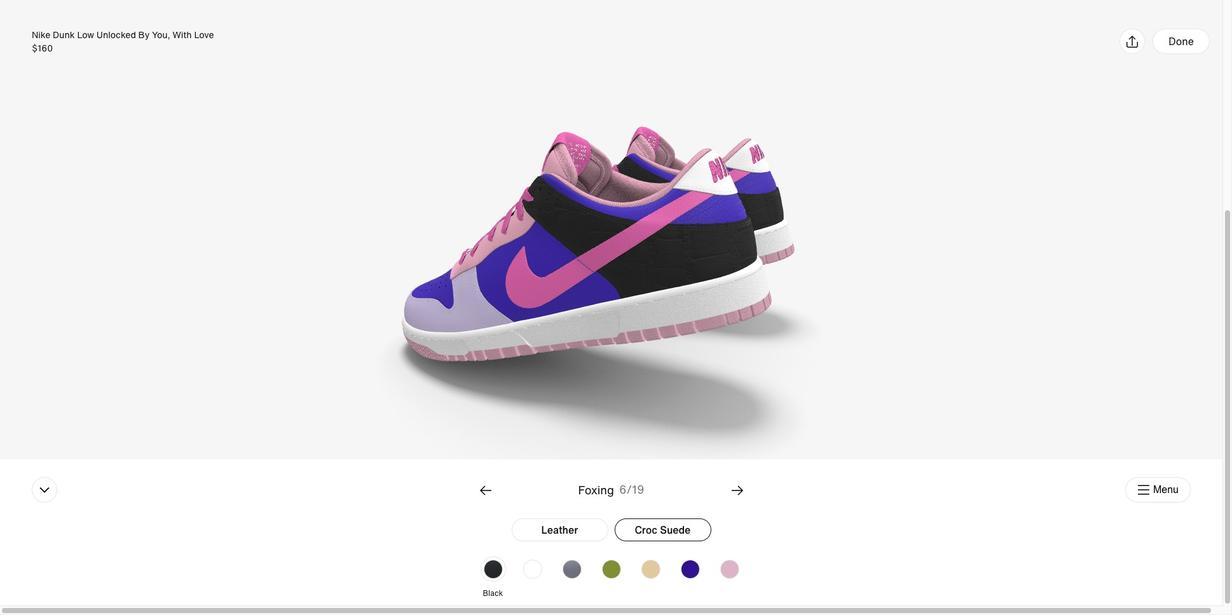 Task type: vqa. For each thing, say whether or not it's contained in the screenshot.
$160
yes



Task type: describe. For each thing, give the bounding box(es) containing it.
croc suede button
[[615, 519, 711, 542]]

menu button
[[1126, 478, 1191, 503]]

menu
[[1154, 485, 1179, 496]]

you,
[[152, 28, 170, 41]]

$160
[[32, 41, 53, 55]]

done
[[1169, 34, 1195, 49]]

dunk
[[53, 28, 75, 41]]

nike
[[32, 28, 50, 41]]

6
[[620, 482, 627, 498]]

share custom design image
[[1125, 34, 1141, 49]]

nike dunk low unlocked by you, with love $160
[[32, 28, 214, 55]]

by
[[138, 28, 150, 41]]

close customization tray image
[[37, 483, 52, 498]]

19
[[632, 482, 645, 498]]



Task type: locate. For each thing, give the bounding box(es) containing it.
suede
[[660, 523, 691, 538]]

love
[[194, 28, 214, 41]]

foxing
[[579, 482, 614, 499]]

croc suede
[[635, 523, 691, 538]]

with
[[173, 28, 192, 41]]

foxing 6 / 19
[[579, 482, 645, 499]]

leather button
[[512, 519, 608, 542]]

done button
[[1153, 29, 1211, 54]]

leather
[[542, 523, 578, 538]]

black
[[483, 588, 503, 599]]

unlocked
[[97, 28, 136, 41]]

/
[[627, 482, 632, 498]]

low
[[77, 28, 94, 41]]

croc
[[635, 523, 658, 538]]



